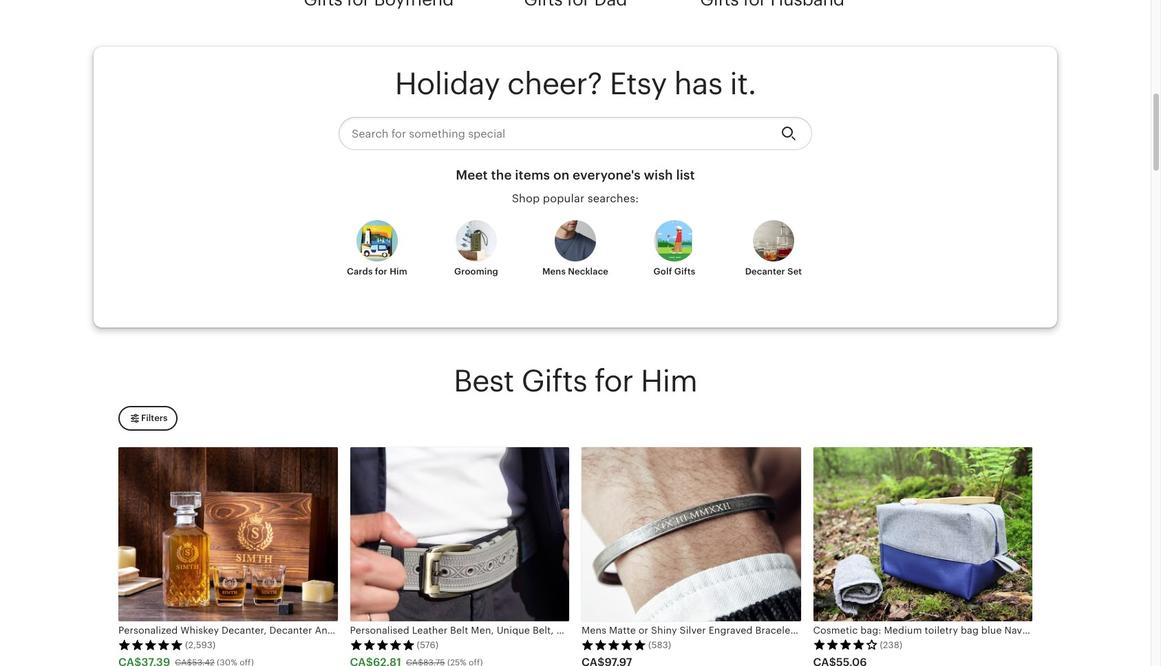 Task type: locate. For each thing, give the bounding box(es) containing it.
best gifts for him
[[454, 364, 698, 399]]

personalised leather belt men, unique belt, gray vintage belt, best men gifts, christmas gift for him dad boyfriend image
[[350, 448, 569, 622]]

mens necklace link
[[534, 220, 617, 289]]

gifts
[[675, 266, 696, 277], [522, 364, 587, 399]]

5 out of 5 stars image inside (576) link
[[350, 640, 415, 651]]

etsy
[[610, 67, 667, 101]]

searches:
[[588, 192, 639, 205]]

0 vertical spatial him
[[390, 266, 408, 277]]

5 out of 5 stars image left (576)
[[350, 640, 415, 651]]

0 vertical spatial for
[[375, 266, 388, 277]]

personalized whiskey decanter, decanter anniversary gift for him, boyfriend gift, fathers gift,best man gift, groomsman gift, wedding gift image
[[118, 448, 338, 622]]

1 horizontal spatial 5 out of 5 stars image
[[350, 640, 415, 651]]

shop
[[512, 192, 540, 205]]

meet the items on everyone's wish list
[[456, 168, 695, 182]]

holiday cheer? etsy has it.
[[395, 67, 756, 101]]

him
[[390, 266, 408, 277], [641, 364, 698, 399]]

5 out of 5 stars image inside (583) "link"
[[582, 640, 647, 651]]

items
[[515, 168, 550, 182]]

meet
[[456, 168, 488, 182]]

has
[[674, 67, 723, 101]]

None search field
[[339, 117, 813, 150]]

5 out of 5 stars image inside "(2,593)" link
[[118, 640, 183, 651]]

gifts inside 'link'
[[675, 266, 696, 277]]

cards
[[347, 266, 373, 277]]

5 out of 5 stars image for (583)
[[582, 640, 647, 651]]

(576)
[[417, 640, 439, 651]]

0 horizontal spatial 5 out of 5 stars image
[[118, 640, 183, 651]]

cheer?
[[507, 67, 602, 101]]

1 horizontal spatial him
[[641, 364, 698, 399]]

filters button
[[118, 406, 178, 431]]

holiday
[[395, 67, 500, 101]]

(238)
[[880, 640, 903, 651]]

0 horizontal spatial him
[[390, 266, 408, 277]]

0 horizontal spatial gifts
[[522, 364, 587, 399]]

0 vertical spatial gifts
[[675, 266, 696, 277]]

golf gifts
[[654, 266, 696, 277]]

5 out of 5 stars image
[[118, 640, 183, 651], [350, 640, 415, 651], [582, 640, 647, 651]]

1 vertical spatial for
[[595, 364, 634, 399]]

1 horizontal spatial gifts
[[675, 266, 696, 277]]

1 5 out of 5 stars image from the left
[[118, 640, 183, 651]]

(583) link
[[582, 448, 801, 667]]

5 out of 5 stars image left (2,593)
[[118, 640, 183, 651]]

1 vertical spatial gifts
[[522, 364, 587, 399]]

0 horizontal spatial for
[[375, 266, 388, 277]]

the
[[491, 168, 512, 182]]

2 5 out of 5 stars image from the left
[[350, 640, 415, 651]]

filters
[[141, 413, 168, 424]]

1 horizontal spatial for
[[595, 364, 634, 399]]

set
[[788, 266, 802, 277]]

grooming link
[[435, 220, 518, 289]]

1 vertical spatial him
[[641, 364, 698, 399]]

5 out of 5 stars image left the (583)
[[582, 640, 647, 651]]

3 5 out of 5 stars image from the left
[[582, 640, 647, 651]]

2 horizontal spatial 5 out of 5 stars image
[[582, 640, 647, 651]]

for
[[375, 266, 388, 277], [595, 364, 634, 399]]

mens necklace
[[543, 266, 609, 277]]

4 out of 5 stars image
[[814, 640, 878, 651]]

(2,593)
[[185, 640, 216, 651]]

on
[[554, 168, 570, 182]]

it.
[[730, 67, 756, 101]]

decanter set link
[[733, 220, 815, 289]]



Task type: describe. For each thing, give the bounding box(es) containing it.
grooming
[[454, 266, 499, 277]]

wish
[[644, 168, 673, 182]]

cards for him link
[[336, 220, 419, 289]]

for inside the cards for him link
[[375, 266, 388, 277]]

gifts for golf
[[675, 266, 696, 277]]

5 out of 5 stars image for (2,593)
[[118, 640, 183, 651]]

cosmetic bag: medium toiletry bag blue navy travel organizer cosmetic bag vegan mens dopp kit shaving kit bag image
[[814, 448, 1033, 622]]

popular
[[543, 192, 585, 205]]

(2,593) link
[[118, 448, 338, 667]]

decanter set
[[746, 266, 802, 277]]

golf
[[654, 266, 672, 277]]

everyone's
[[573, 168, 641, 182]]

(238) link
[[814, 448, 1033, 667]]

mens matte or shiny silver engraved bracelet, gunmetal grey, roman numeral jewellery for him, adjustable cuff, anniversary gift, fathers day image
[[582, 448, 801, 622]]

cards for him
[[347, 266, 408, 277]]

list
[[676, 168, 695, 182]]

(583)
[[649, 640, 672, 651]]

necklace
[[568, 266, 609, 277]]

golf gifts link
[[634, 220, 716, 289]]

mens
[[543, 266, 566, 277]]

gifts for best
[[522, 364, 587, 399]]

(576) link
[[350, 448, 569, 667]]

Search for something special text field
[[339, 117, 771, 150]]

decanter
[[746, 266, 786, 277]]

best
[[454, 364, 514, 399]]

5 out of 5 stars image for (576)
[[350, 640, 415, 651]]

shop popular searches:
[[512, 192, 639, 205]]



Task type: vqa. For each thing, say whether or not it's contained in the screenshot.
'Cards for Him'
yes



